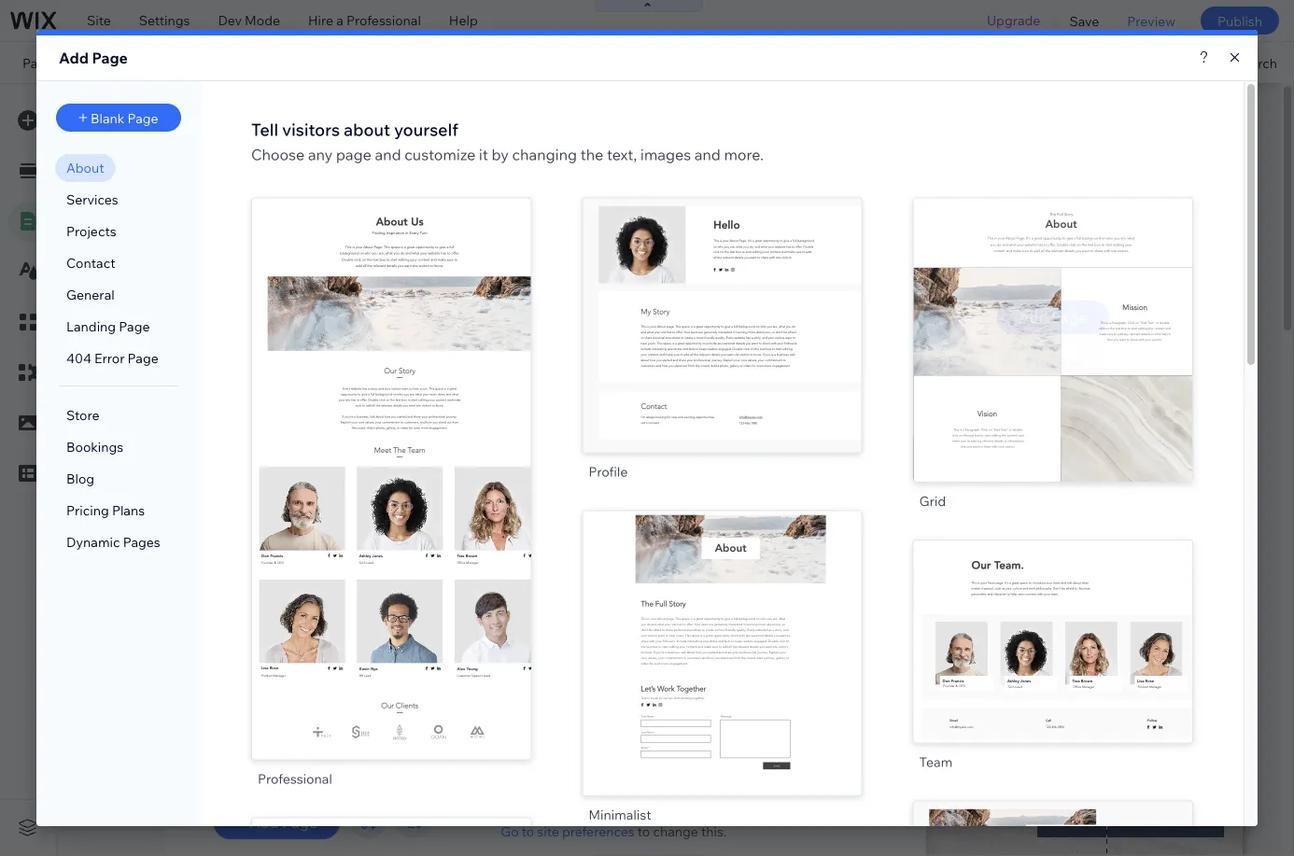Task type: vqa. For each thing, say whether or not it's contained in the screenshot.
Site Menu
yes



Task type: locate. For each thing, give the bounding box(es) containing it.
1 horizontal spatial site
[[751, 807, 773, 823]]

is
[[529, 336, 538, 350], [734, 336, 743, 350], [529, 429, 538, 446], [707, 429, 717, 446]]

0 horizontal spatial site
[[537, 823, 559, 840]]

search down "search engines may show a different title" text box at the bottom of the page
[[697, 581, 737, 597]]

go down seo basics
[[651, 203, 672, 221]]

go up profile
[[624, 446, 642, 463]]

switch
[[857, 742, 904, 768]]

404
[[66, 350, 91, 367]]

1 horizontal spatial professional
[[346, 12, 421, 28]]

a right hire
[[336, 12, 343, 28]]

0 horizontal spatial go
[[501, 823, 519, 840]]

to down you've
[[522, 823, 534, 840]]

0 horizontal spatial this
[[507, 336, 526, 350]]

0 vertical spatial this
[[598, 298, 628, 317]]

site menu for pages
[[79, 151, 141, 168]]

2 horizontal spatial go
[[651, 203, 672, 221]]

page
[[92, 49, 128, 67], [127, 110, 158, 127], [1051, 308, 1087, 327], [119, 318, 150, 335], [127, 350, 158, 367], [390, 447, 425, 466], [1051, 610, 1087, 629], [721, 622, 756, 640], [282, 813, 317, 832]]

on
[[552, 260, 567, 277]]

results) for title tag (title in search results)
[[642, 494, 687, 510]]

site menu down "blank"
[[79, 151, 141, 168]]

about down https://johnsmith43233.wixsite.com/my-
[[614, 336, 644, 350]]

site left "settings"
[[87, 12, 111, 28]]

off
[[587, 807, 604, 823]]

results) down "search engines may show a different title" text box at the bottom of the page
[[740, 581, 785, 597]]

0 vertical spatial home
[[71, 54, 108, 71]]

1 vertical spatial site
[[537, 823, 559, 840]]

preview
[[1127, 12, 1175, 29], [501, 260, 549, 277], [695, 338, 750, 357], [1025, 353, 1081, 372], [364, 492, 419, 511], [1025, 655, 1081, 674], [695, 666, 750, 685]]

go inside go to seo wiz button
[[651, 203, 672, 221]]

1 horizontal spatial site menu
[[187, 150, 249, 167]]

dynamic pages
[[66, 534, 160, 550]]

save button
[[1055, 0, 1113, 41]]

preferences
[[562, 823, 635, 840]]

url down its
[[660, 446, 686, 463]]

preview button for profile
[[668, 331, 777, 365]]

1 vertical spatial professional
[[258, 771, 332, 787]]

go to url link
[[624, 446, 686, 463]]

profile
[[589, 463, 628, 480]]

hire
[[308, 12, 333, 28]]

add page for professional
[[357, 447, 425, 466]]

add page for team
[[1019, 610, 1087, 629]]

1 horizontal spatial seo
[[693, 203, 724, 221]]

is right its
[[707, 429, 717, 446]]

and down yourself
[[375, 145, 401, 164]]

you've
[[501, 807, 540, 823]]

preview button for professional
[[337, 485, 446, 518]]

when will changes show live? link
[[618, 260, 797, 277]]

publish button
[[1201, 7, 1279, 35]]

a down site-
[[746, 336, 753, 350]]

the
[[580, 145, 603, 164]]

save
[[1069, 12, 1099, 29]]

404 error page
[[66, 350, 158, 367]]

site menu
[[187, 150, 249, 167], [79, 151, 141, 168]]

0 horizontal spatial page
[[336, 145, 371, 164]]

in right the (description
[[683, 581, 694, 597]]

search left results.
[[796, 807, 836, 823]]

domain
[[750, 429, 796, 446]]

search down profile
[[598, 494, 639, 510]]

url
[[589, 408, 613, 423], [678, 429, 704, 446], [660, 446, 686, 463]]

0 horizontal spatial site menu
[[79, 151, 141, 168]]

1 horizontal spatial results)
[[740, 581, 785, 597]]

2 horizontal spatial seo
[[755, 156, 782, 172]]

to down indexing
[[638, 823, 650, 840]]

0 horizontal spatial company
[[658, 336, 707, 350]]

in right (title
[[585, 494, 596, 510]]

site down turned
[[537, 823, 559, 840]]

for up the 'change'
[[662, 807, 679, 823]]

in
[[585, 494, 596, 510], [683, 581, 694, 597]]

results)
[[642, 494, 687, 510], [740, 581, 785, 597]]

company left the that
[[658, 336, 707, 350]]

(title
[[554, 494, 582, 510]]

0 horizontal spatial results)
[[642, 494, 687, 510]]

and left more.
[[694, 145, 721, 164]]

page right the index
[[679, 747, 710, 763]]

1 horizontal spatial in
[[683, 581, 694, 597]]

let
[[501, 747, 520, 763]]

1 vertical spatial pages
[[123, 534, 160, 550]]

to down so on the bottom of the page
[[645, 446, 657, 463]]

1 vertical spatial go
[[624, 446, 642, 463]]

0 horizontal spatial this
[[501, 429, 526, 446]]

pricing plans
[[66, 502, 145, 519]]

site pages and menu
[[79, 102, 229, 120]]

0 vertical spatial description
[[552, 336, 610, 350]]

menu
[[188, 102, 229, 120], [214, 150, 249, 167], [106, 151, 141, 168]]

pages for site
[[111, 102, 155, 120]]

results) up "search engines may show a different title" text box at the bottom of the page
[[642, 494, 687, 510]]

seo left wiz
[[693, 203, 724, 221]]

blank page button
[[56, 104, 181, 132]]

this up https://johnsmith43233.wixsite.com/my-
[[598, 298, 628, 317]]

professional
[[346, 12, 421, 28], [258, 771, 332, 787]]

menu left choose
[[214, 150, 249, 167]]

1 horizontal spatial for
[[776, 807, 793, 823]]

for
[[662, 807, 679, 823], [776, 807, 793, 823]]

company
[[658, 336, 707, 350], [756, 336, 805, 350]]

pages
[[111, 102, 155, 120], [123, 534, 160, 550]]

Search engines may show a different title text field
[[501, 516, 876, 550]]

this.
[[701, 823, 727, 840]]

site menu for menu
[[187, 150, 249, 167]]

0 vertical spatial url
[[589, 408, 613, 423]]

a
[[336, 12, 343, 28], [542, 336, 548, 350], [647, 336, 654, 350], [746, 336, 753, 350]]

and
[[158, 102, 185, 120], [375, 145, 401, 164], [694, 145, 721, 164]]

settings
[[139, 12, 190, 28]]

entire
[[712, 807, 748, 823]]

1 vertical spatial results)
[[740, 581, 785, 597]]

in for (title
[[585, 494, 596, 510]]

this up cannot
[[501, 429, 526, 446]]

preview for professional
[[364, 492, 419, 511]]

this down the company
[[507, 336, 526, 350]]

this right name.
[[839, 429, 864, 446]]

this right the index
[[653, 747, 676, 763]]

add page button for grid
[[997, 301, 1109, 335]]

0 vertical spatial in
[[585, 494, 596, 510]]

0 vertical spatial page
[[336, 145, 371, 164]]

about right visitors
[[344, 119, 390, 140]]

1 vertical spatial about
[[614, 336, 644, 350]]

site right entire
[[751, 807, 773, 823]]

seo basics
[[629, 148, 698, 164]]

2 vertical spatial go
[[501, 823, 519, 840]]

2 horizontal spatial your
[[720, 429, 747, 446]]

go inside you've turned off indexing for your entire site for search results. go to site preferences to change this.
[[501, 823, 519, 840]]

this
[[598, 298, 628, 317], [507, 336, 526, 350], [653, 747, 676, 763]]

preview button for team
[[998, 647, 1108, 681]]

this
[[501, 429, 526, 446], [839, 429, 864, 446]]

1 horizontal spatial company
[[756, 336, 805, 350]]

description inside 'company | this https://johnsmith43233.wixsite.com/my-site-1 this is a description about a company that is a company'
[[552, 336, 610, 350]]

advanced
[[738, 139, 799, 155]]

more.
[[724, 145, 764, 164]]

0 horizontal spatial and
[[158, 102, 185, 120]]

hire a professional
[[308, 12, 421, 28]]

preview for profile
[[695, 338, 750, 357]]

0 horizontal spatial in
[[585, 494, 596, 510]]

turned
[[543, 807, 584, 823]]

home up "blank"
[[71, 54, 108, 71]]

company down 1
[[756, 336, 805, 350]]

1 vertical spatial url
[[678, 429, 704, 446]]

0 vertical spatial pages
[[111, 102, 155, 120]]

go to seo wiz button
[[629, 195, 776, 229]]

2 company from the left
[[756, 336, 805, 350]]

1 horizontal spatial about
[[614, 336, 644, 350]]

your up be
[[541, 429, 569, 446]]

site down site pages and menu
[[187, 150, 211, 167]]

about inside tell visitors about yourself choose any page and customize it by changing the text, images and more.
[[344, 119, 390, 140]]

general
[[66, 287, 115, 303]]

1 vertical spatial home
[[229, 201, 266, 217]]

your up this.
[[682, 807, 709, 823]]

basics
[[659, 148, 698, 164]]

indexing
[[607, 807, 659, 823]]

to
[[675, 203, 690, 221], [645, 446, 657, 463], [522, 823, 534, 840], [638, 823, 650, 840]]

and right "blank"
[[158, 102, 185, 120]]

change
[[653, 823, 698, 840]]

2 this from the left
[[839, 429, 864, 446]]

home down choose
[[229, 201, 266, 217]]

about
[[66, 160, 104, 176]]

about inside 'company | this https://johnsmith43233.wixsite.com/my-site-1 this is a description about a company that is a company'
[[614, 336, 644, 350]]

landing page
[[66, 318, 150, 335]]

seo inside advanced seo
[[755, 156, 782, 172]]

results) for meta description (description in search results)
[[740, 581, 785, 597]]

0 vertical spatial go
[[651, 203, 672, 221]]

company | this https://johnsmith43233.wixsite.com/my-site-1 this is a description about a company that is a company
[[507, 298, 805, 350]]

url up homepage,
[[589, 408, 613, 423]]

blank
[[91, 110, 124, 127]]

url right its
[[678, 429, 704, 446]]

add page
[[59, 49, 128, 67], [1019, 308, 1087, 327], [357, 447, 425, 466], [1019, 610, 1087, 629], [688, 622, 756, 640], [250, 813, 317, 832]]

wiz
[[728, 203, 753, 221]]

1 vertical spatial page
[[679, 747, 710, 763]]

0 horizontal spatial your
[[541, 429, 569, 446]]

seo down advanced
[[755, 156, 782, 172]]

0 horizontal spatial about
[[344, 119, 390, 140]]

https://johnsmith43233.wixsite.com/my-
[[507, 319, 735, 333]]

site up about at the top of the page
[[79, 102, 108, 120]]

2 vertical spatial this
[[653, 747, 676, 763]]

seo inside button
[[693, 203, 724, 221]]

company
[[507, 298, 584, 317]]

0 horizontal spatial for
[[662, 807, 679, 823]]

plans
[[112, 502, 145, 519]]

tell
[[251, 119, 278, 140]]

customize
[[404, 145, 476, 164]]

0 vertical spatial results)
[[642, 494, 687, 510]]

description down |
[[552, 336, 610, 350]]

go
[[651, 203, 672, 221], [624, 446, 642, 463], [501, 823, 519, 840]]

description right meta
[[535, 581, 604, 597]]

add page for grid
[[1019, 308, 1087, 327]]

2 vertical spatial url
[[660, 446, 686, 463]]

to down basics
[[675, 203, 690, 221]]

1 horizontal spatial your
[[682, 807, 709, 823]]

1 for from the left
[[662, 807, 679, 823]]

1 vertical spatial this
[[507, 336, 526, 350]]

site
[[751, 807, 773, 823], [537, 823, 559, 840]]

visitors
[[282, 119, 340, 140]]

go down you've
[[501, 823, 519, 840]]

your left domain
[[720, 429, 747, 446]]

1 horizontal spatial this
[[839, 429, 864, 446]]

menu right about at the top of the page
[[106, 151, 141, 168]]

changes
[[680, 260, 731, 277]]

go to site preferences link
[[501, 823, 635, 840]]

1 vertical spatial in
[[683, 581, 694, 597]]

seo
[[629, 148, 656, 164], [755, 156, 782, 172], [693, 203, 724, 221]]

1 horizontal spatial this
[[598, 298, 628, 317]]

show
[[734, 260, 766, 277]]

seo left basics
[[629, 148, 656, 164]]

0 vertical spatial professional
[[346, 12, 421, 28]]

page right any
[[336, 145, 371, 164]]

1 horizontal spatial go
[[624, 446, 642, 463]]

0 vertical spatial about
[[344, 119, 390, 140]]

search inside you've turned off indexing for your entire site for search results. go to site preferences to change this.
[[796, 807, 836, 823]]

2 horizontal spatial this
[[653, 747, 676, 763]]

for right entire
[[776, 807, 793, 823]]

site menu left choose
[[187, 150, 249, 167]]



Task type: describe. For each thing, give the bounding box(es) containing it.
menu left tell
[[188, 102, 229, 120]]

homepage,
[[571, 429, 640, 446]]

services
[[66, 191, 118, 208]]

homepage
[[523, 408, 586, 423]]

your inside you've turned off indexing for your entire site for search results. go to site preferences to change this.
[[682, 807, 709, 823]]

preview for team
[[1025, 655, 1081, 674]]

2 for from the left
[[776, 807, 793, 823]]

1 horizontal spatial and
[[375, 145, 401, 164]]

any
[[308, 145, 333, 164]]

text,
[[607, 145, 637, 164]]

cannot
[[501, 446, 543, 463]]

engines
[[566, 747, 615, 763]]

is up cannot
[[529, 429, 538, 446]]

search right let
[[523, 747, 563, 763]]

Search engines may show a different description text field
[[501, 603, 876, 704]]

tag
[[530, 494, 551, 510]]

menu for site menu
[[214, 150, 249, 167]]

mode
[[245, 12, 280, 28]]

you've turned off indexing for your entire site for search results. go to site preferences to change this.
[[501, 807, 883, 840]]

site-
[[735, 319, 760, 333]]

a down https://johnsmith43233.wixsite.com/my-
[[647, 336, 654, 350]]

0 horizontal spatial professional
[[258, 771, 332, 787]]

go for go to seo wiz
[[651, 203, 672, 221]]

blog
[[66, 471, 94, 487]]

preview on google
[[501, 260, 615, 277]]

go for go to url
[[624, 446, 642, 463]]

1 this from the left
[[501, 429, 526, 446]]

page inside tell visitors about yourself choose any page and customize it by changing the text, images and more.
[[336, 145, 371, 164]]

dev
[[218, 12, 242, 28]]

page inside button
[[127, 110, 158, 127]]

pages for dynamic
[[123, 534, 160, 550]]

blank page
[[91, 110, 158, 127]]

go to url
[[624, 446, 686, 463]]

menu for site pages and menu
[[106, 151, 141, 168]]

by
[[492, 145, 509, 164]]

tell visitors about yourself choose any page and customize it by changing the text, images and more.
[[251, 119, 764, 164]]

in for (description
[[683, 581, 694, 597]]

search
[[1235, 54, 1277, 71]]

landing
[[66, 318, 116, 335]]

dynamic
[[66, 534, 120, 550]]

choose
[[251, 145, 305, 164]]

1 vertical spatial description
[[535, 581, 604, 597]]

(description
[[607, 581, 680, 597]]

1 horizontal spatial page
[[679, 747, 710, 763]]

add page button for team
[[997, 603, 1109, 636]]

google
[[570, 260, 615, 277]]

when
[[618, 260, 654, 277]]

it
[[479, 145, 488, 164]]

tooltip image
[[898, 579, 915, 596]]

is down the company
[[529, 336, 538, 350]]

name.
[[799, 429, 836, 446]]

yourself
[[394, 119, 458, 140]]

this is your homepage, so its url is your domain name. this cannot be changed.
[[501, 429, 864, 463]]

site up "services" on the top left of page
[[79, 151, 103, 168]]

0 vertical spatial site
[[751, 807, 773, 823]]

to inside button
[[675, 203, 690, 221]]

let search engines index this page
[[501, 747, 710, 763]]

title tag (title in search results)
[[501, 494, 687, 510]]

results.
[[839, 807, 883, 823]]

a down the company
[[542, 336, 548, 350]]

contact
[[66, 255, 115, 271]]

meta
[[501, 581, 532, 597]]

grid
[[919, 493, 946, 509]]

1 horizontal spatial home
[[229, 201, 266, 217]]

go to seo wiz
[[651, 203, 753, 221]]

upgrade
[[987, 12, 1040, 28]]

preview for minimalist
[[695, 666, 750, 685]]

preview button for grid
[[998, 346, 1108, 379]]

permissions
[[522, 148, 595, 164]]

0 horizontal spatial seo
[[629, 148, 656, 164]]

be
[[546, 446, 561, 463]]

0 horizontal spatial home
[[71, 54, 108, 71]]

pricing
[[66, 502, 109, 519]]

advanced seo
[[738, 139, 799, 172]]

minimalist
[[589, 807, 651, 823]]

|
[[588, 298, 593, 317]]

is right the that
[[734, 336, 743, 350]]

team
[[919, 754, 953, 771]]

2 horizontal spatial and
[[694, 145, 721, 164]]

search button
[[1195, 42, 1294, 83]]

when will changes show live?
[[618, 260, 797, 277]]

bookings
[[66, 439, 123, 455]]

help
[[449, 12, 478, 28]]

so
[[643, 429, 658, 446]]

store
[[66, 407, 99, 423]]

title
[[501, 494, 527, 510]]

1
[[760, 319, 767, 333]]

index
[[618, 747, 650, 763]]

meta description (description in search results)
[[501, 581, 785, 597]]

add page button for professional
[[335, 440, 448, 473]]

changed.
[[564, 446, 621, 463]]

will
[[657, 260, 677, 277]]

live?
[[769, 260, 797, 277]]

add page for minimalist
[[688, 622, 756, 640]]

url inside this is your homepage, so its url is your domain name. this cannot be changed.
[[678, 429, 704, 446]]

tooltip image
[[898, 492, 915, 509]]

preview for grid
[[1025, 353, 1081, 372]]

its
[[660, 429, 675, 446]]

add page button for minimalist
[[666, 614, 778, 648]]

that
[[710, 336, 730, 350]]

preview button for minimalist
[[668, 659, 777, 692]]

projects
[[66, 223, 116, 240]]

dev mode
[[218, 12, 280, 28]]

error
[[94, 350, 125, 367]]

1 company from the left
[[658, 336, 707, 350]]



